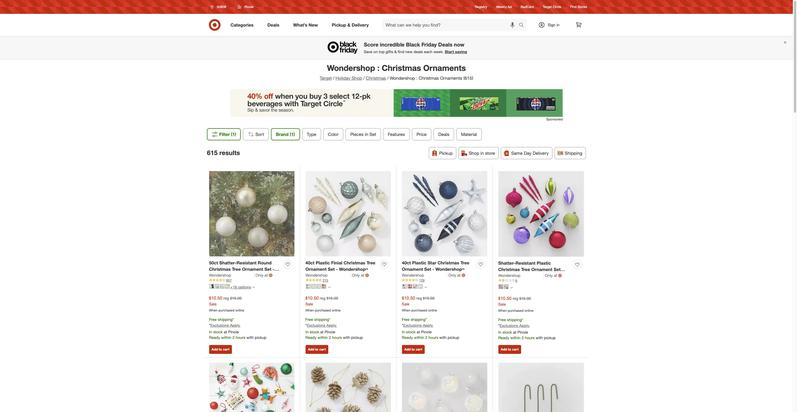 Task type: vqa. For each thing, say whether or not it's contained in the screenshot.
Ship
no



Task type: locate. For each thing, give the bounding box(es) containing it.
1 horizontal spatial shop
[[469, 151, 480, 156]]

2 40ct from the left
[[402, 260, 411, 266]]

resistant left round
[[237, 260, 257, 266]]

hours
[[236, 336, 246, 340], [332, 336, 342, 340], [429, 336, 439, 340], [525, 336, 535, 341]]

ready
[[209, 336, 220, 340], [306, 336, 317, 340], [402, 336, 413, 340], [499, 336, 510, 341]]

delivery for pickup & delivery
[[352, 22, 369, 28]]

round
[[258, 260, 272, 266]]

deals link
[[263, 19, 287, 31]]

1 vertical spatial target
[[320, 75, 332, 81]]

cart for 50ct shatter-resistant round christmas tree ornament set - wondershop™
[[223, 348, 230, 352]]

deals for deals link
[[268, 22, 280, 28]]

2 horizontal spatial all colors image
[[511, 287, 513, 289]]

christmas inside "50ct shatter-resistant round christmas tree ornament set - wondershop™"
[[209, 267, 231, 272]]

$15.00 for plastic
[[520, 296, 531, 301]]

0 vertical spatial deals
[[268, 22, 280, 28]]

1 add from the left
[[212, 348, 218, 352]]

set down round
[[265, 267, 272, 272]]

shop right holiday on the left
[[352, 75, 362, 81]]

pickup for pickup
[[440, 151, 453, 156]]

1 40ct from the left
[[306, 260, 315, 266]]

1 vertical spatial delivery
[[533, 151, 549, 156]]

: up christmas link
[[378, 63, 380, 73]]

pickup for shatter-resistant plastic christmas tree ornament set 40pc - wondershop™
[[544, 336, 556, 341]]

1 horizontal spatial target
[[543, 5, 552, 9]]

purchased for 40ct plastic star christmas tree ornament set - wondershop™
[[412, 309, 428, 313]]

$10.50 reg $15.00 sale when purchased online down red/green/gold icon
[[306, 296, 341, 313]]

0 vertical spatial :
[[378, 63, 380, 73]]

wondershop link up 215
[[306, 273, 351, 278]]

1 vertical spatial :
[[417, 75, 418, 81]]

pieces in set button
[[346, 128, 381, 141]]

plastic left star at bottom
[[412, 260, 427, 266]]

within for shatter-resistant plastic christmas tree ornament set 40pc - wondershop™
[[511, 336, 521, 341]]

reg for 40ct plastic star christmas tree ornament set - wondershop™
[[417, 296, 422, 301]]

40ct for 40ct plastic star christmas tree ornament set - wondershop™
[[402, 260, 411, 266]]

1 vertical spatial in
[[365, 132, 368, 137]]

ornament inside 40ct plastic finial christmas tree ornament set - wondershop™
[[306, 267, 327, 272]]

wondershop link up "857"
[[209, 273, 255, 278]]

ready for shatter-resistant plastic christmas tree ornament set 40pc - wondershop™
[[499, 336, 510, 341]]

wondershop up 6
[[499, 273, 521, 278]]

online
[[236, 309, 244, 313], [332, 309, 341, 313], [429, 309, 437, 313], [525, 309, 534, 313]]

only up 129 link
[[449, 273, 457, 278]]

1 horizontal spatial all colors element
[[425, 286, 427, 289]]

¬ for 40ct plastic star christmas tree ornament set - wondershop™
[[462, 273, 466, 278]]

$10.50 down black/white/gold icon
[[499, 296, 512, 301]]

add to cart for 40ct plastic finial christmas tree ornament set - wondershop™
[[308, 348, 326, 352]]

1 add to cart button from the left
[[209, 345, 232, 354]]

0 horizontal spatial resistant
[[237, 260, 257, 266]]

0 horizontal spatial &
[[348, 22, 351, 28]]

0 horizontal spatial all colors image
[[328, 286, 331, 289]]

$10.50 for 40ct plastic star christmas tree ornament set - wondershop™
[[402, 296, 415, 301]]

wondershop™ up '215' link
[[339, 267, 368, 272]]

set inside shatter-resistant plastic christmas tree ornament set 40pc - wondershop™
[[554, 267, 561, 273]]

christmas up 40pc
[[499, 267, 520, 273]]

40ct inside 40ct plastic star christmas tree ornament set - wondershop™
[[402, 260, 411, 266]]

ornaments down start
[[424, 63, 466, 73]]

pinole for 40ct plastic star christmas tree ornament set - wondershop™
[[421, 330, 432, 335]]

plastic left "finial"
[[316, 260, 330, 266]]

when down dark blue/silver icon at bottom
[[402, 309, 411, 313]]

add to cart button for 40ct plastic star christmas tree ornament set - wondershop™
[[402, 345, 425, 354]]

delivery
[[352, 22, 369, 28], [533, 151, 549, 156]]

score
[[364, 41, 379, 48]]

set inside pieces in set button
[[370, 132, 376, 137]]

apply. for 40ct plastic finial christmas tree ornament set - wondershop™
[[327, 323, 337, 328]]

ornaments
[[424, 63, 466, 73], [440, 75, 463, 81]]

pinole for shatter-resistant plastic christmas tree ornament set 40pc - wondershop™
[[518, 330, 529, 335]]

set inside 40ct plastic star christmas tree ornament set - wondershop™
[[425, 267, 432, 272]]

857
[[226, 279, 232, 283]]

when for 40ct plastic finial christmas tree ornament set - wondershop™
[[306, 309, 314, 313]]

weekly ad link
[[496, 5, 512, 9]]

0 vertical spatial pickup
[[332, 22, 346, 28]]

plastic
[[316, 260, 330, 266], [412, 260, 427, 266], [537, 261, 551, 266]]

tree inside shatter-resistant plastic christmas tree ornament set 40pc - wondershop™
[[522, 267, 531, 273]]

target inside wondershop : christmas ornaments target / holiday shop / christmas / wondershop : christmas ornaments (615)
[[320, 75, 332, 81]]

color button
[[323, 128, 344, 141]]

brand
[[276, 132, 289, 137]]

40ct plastic star christmas tree ornament set - wondershop™ image
[[402, 171, 488, 257], [402, 171, 488, 257]]

- down "finial"
[[336, 267, 338, 272]]

ready for 40ct plastic star christmas tree ornament set - wondershop™
[[402, 336, 413, 340]]

(1) for filter (1)
[[231, 132, 236, 137]]

tree for shatter-resistant plastic christmas tree ornament set 40pc - wondershop™
[[522, 267, 531, 273]]

exclusions for 50ct shatter-resistant round christmas tree ornament set - wondershop™
[[211, 323, 229, 328]]

with
[[247, 336, 254, 340], [343, 336, 350, 340], [440, 336, 447, 340], [536, 336, 543, 341]]

features
[[388, 132, 405, 137]]

sign in link
[[534, 19, 569, 31]]

3 cart from the left
[[416, 348, 423, 352]]

tree for 40ct plastic star christmas tree ornament set - wondershop™
[[461, 260, 470, 266]]

$15.00 down +16
[[230, 296, 242, 301]]

plastic inside 40ct plastic finial christmas tree ornament set - wondershop™
[[316, 260, 330, 266]]

tree
[[367, 260, 376, 266], [461, 260, 470, 266], [232, 267, 241, 272], [522, 267, 531, 273]]

wondershop™ inside "50ct shatter-resistant round christmas tree ornament set - wondershop™"
[[209, 273, 238, 279]]

0 vertical spatial ornaments
[[424, 63, 466, 73]]

4 add to cart button from the left
[[499, 345, 522, 354]]

all colors image for 40ct plastic star christmas tree ornament set - wondershop™
[[425, 286, 427, 289]]

when down brights icon in the right of the page
[[499, 309, 507, 313]]

pieces
[[350, 132, 364, 137]]

set down star at bottom
[[425, 267, 432, 272]]

only up '215' link
[[352, 273, 360, 278]]

stores
[[578, 5, 588, 9]]

ornament for shatter-resistant plastic christmas tree ornament set 40pc - wondershop™
[[532, 267, 553, 273]]

0 horizontal spatial delivery
[[352, 22, 369, 28]]

in right pieces
[[365, 132, 368, 137]]

0 horizontal spatial 40ct
[[306, 260, 315, 266]]

find stores
[[571, 5, 588, 9]]

shatter-resistant plastic christmas tree ornament set 40pc - wondershop™ link
[[499, 260, 571, 279]]

0 horizontal spatial in
[[365, 132, 368, 137]]

- up 857 link
[[273, 267, 275, 272]]

1 cart from the left
[[223, 348, 230, 352]]

ornaments left (615)
[[440, 75, 463, 81]]

1 / from the left
[[333, 75, 335, 81]]

- inside 40ct plastic star christmas tree ornament set - wondershop™
[[433, 267, 435, 272]]

1 (1) from the left
[[231, 132, 236, 137]]

1 vertical spatial pickup
[[440, 151, 453, 156]]

sale down black/white image
[[209, 302, 217, 307]]

$15.00 down 6 link
[[520, 296, 531, 301]]

stock
[[213, 330, 223, 335], [310, 330, 319, 335], [406, 330, 416, 335], [503, 330, 512, 335]]

$15.00 for finial
[[327, 296, 338, 301]]

all colors image right black/white/gold icon
[[511, 287, 513, 289]]

wondershop™
[[339, 267, 368, 272], [436, 267, 465, 272], [209, 273, 238, 279], [513, 273, 542, 279]]

$15.00 down 215
[[327, 296, 338, 301]]

all colors image right red/green/gold icon
[[328, 286, 331, 289]]

/
[[333, 75, 335, 81], [364, 75, 365, 81], [387, 75, 389, 81]]

red image
[[408, 285, 412, 289]]

ornament inside shatter-resistant plastic christmas tree ornament set 40pc - wondershop™
[[532, 267, 553, 273]]

gingerbread playhouse christmas tree ornament set 85ct - wondershop™ image
[[209, 363, 295, 413], [209, 363, 295, 413]]

wondershop up advertisement region
[[390, 75, 415, 81]]

(1)
[[231, 132, 236, 137], [290, 132, 295, 137]]

day
[[524, 151, 532, 156]]

all colors element for 40ct plastic finial christmas tree ornament set - wondershop™
[[328, 286, 331, 289]]

deals button
[[434, 128, 454, 141]]

only
[[256, 273, 264, 278], [352, 273, 360, 278], [449, 273, 457, 278], [545, 273, 553, 278]]

reg
[[224, 296, 229, 301], [320, 296, 326, 301], [417, 296, 422, 301], [513, 296, 519, 301]]

purchased for 50ct shatter-resistant round christmas tree ornament set - wondershop™
[[219, 309, 235, 313]]

wondershop™ inside 40ct plastic finial christmas tree ornament set - wondershop™
[[339, 267, 368, 272]]

pickup for 40ct plastic finial christmas tree ornament set - wondershop™
[[351, 336, 363, 340]]

0 horizontal spatial target
[[320, 75, 332, 81]]

delivery right day
[[533, 151, 549, 156]]

shipping for 40ct plastic finial christmas tree ornament set - wondershop™
[[314, 318, 329, 322]]

9ct round glass christmas tree ornament set - wondershop™ image
[[402, 363, 488, 413], [402, 363, 488, 413]]

1 horizontal spatial pickup
[[440, 151, 453, 156]]

only up 857 link
[[256, 273, 264, 278]]

8ct glittered pinecone christmas tree ornament set - wondershop™ image
[[306, 363, 391, 413], [306, 363, 391, 413]]

2 horizontal spatial all colors element
[[511, 286, 513, 289]]

shatter- right the 50ct
[[219, 260, 237, 266]]

exclusions for 40ct plastic finial christmas tree ornament set - wondershop™
[[307, 323, 326, 328]]

search button
[[517, 19, 530, 32]]

week.
[[434, 49, 444, 54]]

tree inside 40ct plastic finial christmas tree ornament set - wondershop™
[[367, 260, 376, 266]]

/ right christmas link
[[387, 75, 389, 81]]

1 horizontal spatial /
[[364, 75, 365, 81]]

apply. for shatter-resistant plastic christmas tree ornament set 40pc - wondershop™
[[520, 324, 530, 328]]

1 horizontal spatial 40ct
[[402, 260, 411, 266]]

ready for 40ct plastic finial christmas tree ornament set - wondershop™
[[306, 336, 317, 340]]

ornament up 129 on the right bottom of the page
[[402, 267, 423, 272]]

sale for 40ct plastic finial christmas tree ornament set - wondershop™
[[306, 302, 313, 307]]

1 horizontal spatial plastic
[[412, 260, 427, 266]]

results
[[220, 149, 240, 157]]

only up 6 link
[[545, 273, 553, 278]]

50ct
[[209, 260, 218, 266]]

deals up pickup button
[[439, 132, 450, 137]]

reg down champagne image
[[224, 296, 229, 301]]

pickup down deals button
[[440, 151, 453, 156]]

¬ for 40ct plastic finial christmas tree ornament set - wondershop™
[[366, 273, 369, 278]]

pickup for 40ct plastic star christmas tree ornament set - wondershop™
[[448, 336, 460, 340]]

brights image
[[499, 285, 503, 289]]

1 horizontal spatial all colors image
[[425, 286, 427, 289]]

1 horizontal spatial resistant
[[516, 261, 536, 266]]

tree inside 40ct plastic star christmas tree ornament set - wondershop™
[[461, 260, 470, 266]]

$10.50 down blue/silver icon
[[209, 296, 222, 301]]

new
[[406, 49, 413, 54]]

christmas right "finial"
[[344, 260, 366, 266]]

$10.50 reg $15.00 sale when purchased online down silver icon
[[402, 296, 437, 313]]

set inside 40ct plastic finial christmas tree ornament set - wondershop™
[[328, 267, 335, 272]]

only at ¬ for 40ct plastic finial christmas tree ornament set - wondershop™
[[352, 273, 369, 278]]

: down deals
[[417, 75, 418, 81]]

free for 40ct plastic finial christmas tree ornament set - wondershop™
[[306, 318, 313, 322]]

1 horizontal spatial &
[[395, 49, 397, 54]]

40ct plastic star christmas tree ornament set - wondershop™
[[402, 260, 470, 272]]

deals inside button
[[439, 132, 450, 137]]

sort
[[256, 132, 264, 137]]

dark blue/silver image
[[402, 285, 407, 289]]

1 horizontal spatial (1)
[[290, 132, 295, 137]]

reg for 40ct plastic finial christmas tree ornament set - wondershop™
[[320, 296, 326, 301]]

wondershop up 129 on the right bottom of the page
[[402, 273, 424, 278]]

christmas right star at bottom
[[438, 260, 460, 266]]

apply. for 40ct plastic star christmas tree ornament set - wondershop™
[[423, 323, 434, 328]]

¬ for shatter-resistant plastic christmas tree ornament set 40pc - wondershop™
[[559, 273, 562, 279]]

only at ¬ for 50ct shatter-resistant round christmas tree ornament set - wondershop™
[[256, 273, 273, 278]]

2 (1) from the left
[[290, 132, 295, 137]]

3 add to cart button from the left
[[402, 345, 425, 354]]

delivery inside button
[[533, 151, 549, 156]]

with for 40ct plastic star christmas tree ornament set - wondershop™
[[440, 336, 447, 340]]

purchased for shatter-resistant plastic christmas tree ornament set 40pc - wondershop™
[[508, 309, 524, 313]]

4 cart from the left
[[513, 348, 519, 352]]

0 horizontal spatial /
[[333, 75, 335, 81]]

$10.50 down candy champagne icon
[[306, 296, 319, 301]]

2 horizontal spatial in
[[557, 22, 560, 27]]

$10.50 reg $15.00 sale when purchased online for 40ct plastic star christmas tree ornament set - wondershop™
[[402, 296, 437, 313]]

in for pieces
[[365, 132, 368, 137]]

1 vertical spatial deals
[[439, 41, 453, 48]]

deals up start
[[439, 41, 453, 48]]

2 horizontal spatial /
[[387, 75, 389, 81]]

in inside button
[[365, 132, 368, 137]]

material
[[461, 132, 477, 137]]

$10.50
[[209, 296, 222, 301], [306, 296, 319, 301], [402, 296, 415, 301], [499, 296, 512, 301]]

purchased down silver icon
[[412, 309, 428, 313]]

What can we help you find? suggestions appear below search field
[[383, 19, 521, 31]]

ornament up 6 link
[[532, 267, 553, 273]]

1 horizontal spatial shatter-
[[499, 261, 516, 266]]

set down "finial"
[[328, 267, 335, 272]]

1 horizontal spatial delivery
[[533, 151, 549, 156]]

40ct plastic finial christmas tree ornament set - wondershop™ image
[[306, 171, 391, 257], [306, 171, 391, 257]]

215
[[323, 279, 328, 283]]

all colors image for 40ct plastic finial christmas tree ornament set - wondershop™
[[328, 286, 331, 289]]

2 add to cart button from the left
[[306, 345, 329, 354]]

0 horizontal spatial (1)
[[231, 132, 236, 137]]

0 horizontal spatial shop
[[352, 75, 362, 81]]

sale
[[209, 302, 217, 307], [306, 302, 313, 307], [402, 302, 410, 307], [499, 302, 506, 307]]

purchased
[[219, 309, 235, 313], [315, 309, 331, 313], [412, 309, 428, 313], [508, 309, 524, 313]]

in right sign
[[557, 22, 560, 27]]

exclusions apply. link for shatter-resistant plastic christmas tree ornament set 40pc - wondershop™
[[500, 324, 530, 328]]

within for 40ct plastic finial christmas tree ornament set - wondershop™
[[318, 336, 328, 340]]

blue/silver image
[[215, 285, 219, 289]]

wondershop link up 6
[[499, 273, 544, 279]]

2 cart from the left
[[320, 348, 326, 352]]

$10.50 reg $15.00 sale when purchased online
[[209, 296, 244, 313], [306, 296, 341, 313], [402, 296, 437, 313], [499, 296, 534, 313]]

100ct christmas ornament hook dark green - wondershop™ image
[[499, 363, 584, 413]]

ornament up 857 link
[[242, 267, 263, 272]]

purchased down black/white/gold icon
[[508, 309, 524, 313]]

857 link
[[209, 278, 295, 283]]

sale down dark blue/silver icon at bottom
[[402, 302, 410, 307]]

2 vertical spatial deals
[[439, 132, 450, 137]]

add to cart button for 50ct shatter-resistant round christmas tree ornament set - wondershop™
[[209, 345, 232, 354]]

2 horizontal spatial plastic
[[537, 261, 551, 266]]

add for 40ct plastic star christmas tree ornament set - wondershop™
[[405, 348, 411, 352]]

set right pieces
[[370, 132, 376, 137]]

shop inside wondershop : christmas ornaments target / holiday shop / christmas / wondershop : christmas ornaments (615)
[[352, 75, 362, 81]]

all colors image
[[328, 286, 331, 289], [425, 286, 427, 289], [511, 287, 513, 289]]

only at ¬ for 40ct plastic star christmas tree ornament set - wondershop™
[[449, 273, 466, 278]]

0 vertical spatial shop
[[352, 75, 362, 81]]

40ct inside 40ct plastic finial christmas tree ornament set - wondershop™
[[306, 260, 315, 266]]

3 add to cart from the left
[[405, 348, 423, 352]]

2 to from the left
[[315, 348, 319, 352]]

1 vertical spatial &
[[395, 49, 397, 54]]

with for shatter-resistant plastic christmas tree ornament set 40pc - wondershop™
[[536, 336, 543, 341]]

pickup inside button
[[440, 151, 453, 156]]

2 add to cart from the left
[[308, 348, 326, 352]]

when down black/white image
[[209, 309, 218, 313]]

$10.50 down red icon
[[402, 296, 415, 301]]

¬
[[269, 273, 273, 278], [366, 273, 369, 278], [462, 273, 466, 278], [559, 273, 562, 279]]

4 add from the left
[[501, 348, 508, 352]]

filter (1) button
[[207, 128, 241, 141]]

when for shatter-resistant plastic christmas tree ornament set 40pc - wondershop™
[[499, 309, 507, 313]]

50ct shatter-resistant round christmas tree ornament set - wondershop™ image
[[209, 171, 295, 257], [209, 171, 295, 257]]

apply.
[[230, 323, 241, 328], [327, 323, 337, 328], [423, 323, 434, 328], [520, 324, 530, 328]]

resistant up 6
[[516, 261, 536, 266]]

wondershop™ right 40pc
[[513, 273, 542, 279]]

christmas down the 50ct
[[209, 267, 231, 272]]

add for 50ct shatter-resistant round christmas tree ornament set - wondershop™
[[212, 348, 218, 352]]

what's
[[293, 22, 308, 28]]

now
[[454, 41, 465, 48]]

target left circle on the top right of page
[[543, 5, 552, 9]]

/ left christmas link
[[364, 75, 365, 81]]

free shipping * * exclusions apply. in stock at  pinole ready within 2 hours with pickup for 40ct plastic finial christmas tree ornament set - wondershop™
[[306, 318, 363, 340]]

in
[[209, 330, 212, 335], [306, 330, 309, 335], [402, 330, 405, 335], [499, 330, 502, 335]]

all colors element
[[328, 286, 331, 289], [425, 286, 427, 289], [511, 286, 513, 289]]

2 add from the left
[[308, 348, 315, 352]]

50ct shatter-resistant round christmas tree ornament set - wondershop™
[[209, 260, 275, 279]]

exclusions apply. link for 50ct shatter-resistant round christmas tree ornament set - wondershop™
[[211, 323, 241, 328]]

2 for 40ct plastic finial christmas tree ornament set - wondershop™
[[329, 336, 331, 340]]

wondershop up 215
[[306, 273, 328, 278]]

0 horizontal spatial all colors element
[[328, 286, 331, 289]]

shipping for 40ct plastic star christmas tree ornament set - wondershop™
[[411, 318, 426, 322]]

¬ for 50ct shatter-resistant round christmas tree ornament set - wondershop™
[[269, 273, 273, 278]]

only for resistant
[[256, 273, 264, 278]]

set inside "50ct shatter-resistant round christmas tree ornament set - wondershop™"
[[265, 267, 272, 272]]

wondershop™ up 129 link
[[436, 267, 465, 272]]

1 to from the left
[[219, 348, 222, 352]]

wondershop up "857"
[[209, 273, 231, 278]]

when
[[209, 309, 218, 313], [306, 309, 314, 313], [402, 309, 411, 313], [499, 309, 507, 313]]

ornament up 215
[[306, 267, 327, 272]]

0 vertical spatial delivery
[[352, 22, 369, 28]]

shatter- up 40pc
[[499, 261, 516, 266]]

purchased down +16 options dropdown button
[[219, 309, 235, 313]]

0 vertical spatial in
[[557, 22, 560, 27]]

all colors image right silver icon
[[425, 286, 427, 289]]

- right 40pc
[[510, 273, 512, 279]]

$10.50 reg $15.00 sale when purchased online for 40ct plastic finial christmas tree ornament set - wondershop™
[[306, 296, 341, 313]]

1 vertical spatial shop
[[469, 151, 480, 156]]

in left 'store'
[[481, 151, 484, 156]]

- down star at bottom
[[433, 267, 435, 272]]

champagne image
[[225, 285, 230, 289]]

hours for shatter-resistant plastic christmas tree ornament set 40pc - wondershop™
[[525, 336, 535, 341]]

3 to from the left
[[412, 348, 415, 352]]

in for 40ct plastic finial christmas tree ornament set - wondershop™
[[306, 330, 309, 335]]

reg for shatter-resistant plastic christmas tree ornament set 40pc - wondershop™
[[513, 296, 519, 301]]

40ct up dark blue/silver icon at bottom
[[402, 260, 411, 266]]

christmas down find
[[382, 63, 421, 73]]

all colors element right black/white/gold icon
[[511, 286, 513, 289]]

ornament inside 40ct plastic star christmas tree ornament set - wondershop™
[[402, 267, 423, 272]]

- inside 40ct plastic finial christmas tree ornament set - wondershop™
[[336, 267, 338, 272]]

add to cart button for shatter-resistant plastic christmas tree ornament set 40pc - wondershop™
[[499, 345, 522, 354]]

target link
[[320, 75, 332, 81]]

pinole inside 'dropdown button'
[[245, 5, 254, 9]]

at
[[265, 273, 268, 278], [361, 273, 365, 278], [458, 273, 461, 278], [554, 273, 558, 278], [224, 330, 227, 335], [321, 330, 324, 335], [417, 330, 420, 335], [514, 330, 517, 335]]

resistant inside shatter-resistant plastic christmas tree ornament set 40pc - wondershop™
[[516, 261, 536, 266]]

target
[[543, 5, 552, 9], [320, 75, 332, 81]]

4 to from the left
[[508, 348, 512, 352]]

start
[[445, 49, 454, 54]]

when down pale teal/gold/slate icon
[[306, 309, 314, 313]]

pinole for 40ct plastic finial christmas tree ornament set - wondershop™
[[325, 330, 336, 335]]

black
[[406, 41, 420, 48]]

red/white/black/silver image
[[413, 285, 417, 289]]

/ right target link
[[333, 75, 335, 81]]

wondershop link up 129 on the right bottom of the page
[[402, 273, 448, 278]]

target left holiday on the left
[[320, 75, 332, 81]]

online for plastic
[[525, 309, 534, 313]]

(1) inside button
[[231, 132, 236, 137]]

shatter-resistant plastic christmas tree ornament set 40pc - wondershop™ image
[[499, 171, 584, 257], [499, 171, 584, 257]]

find
[[398, 49, 405, 54]]

(1) right 'brand'
[[290, 132, 295, 137]]

0 horizontal spatial pickup
[[332, 22, 346, 28]]

redcard
[[521, 5, 534, 9]]

set up 6 link
[[554, 267, 561, 273]]

deals left what's
[[268, 22, 280, 28]]

sale down pale teal/gold/slate icon
[[306, 302, 313, 307]]

plastic inside 40ct plastic star christmas tree ornament set - wondershop™
[[412, 260, 427, 266]]

0 horizontal spatial shatter-
[[219, 260, 237, 266]]

find
[[571, 5, 577, 9]]

$10.50 reg $15.00 sale when purchased online for 50ct shatter-resistant round christmas tree ornament set - wondershop™
[[209, 296, 244, 313]]

1 vertical spatial ornaments
[[440, 75, 463, 81]]

1 add to cart from the left
[[212, 348, 230, 352]]

pickup right new
[[332, 22, 346, 28]]

delivery up score
[[352, 22, 369, 28]]

christmas inside shatter-resistant plastic christmas tree ornament set 40pc - wondershop™
[[499, 267, 520, 273]]

plastic up 6 link
[[537, 261, 551, 266]]

$10.50 reg $15.00 sale when purchased online down black/white/gold icon
[[499, 296, 534, 313]]

0 horizontal spatial plastic
[[316, 260, 330, 266]]

candy white/champagne image
[[220, 285, 224, 289]]

to for 40ct plastic star christmas tree ornament set - wondershop™
[[412, 348, 415, 352]]

reg down silver icon
[[417, 296, 422, 301]]

store
[[486, 151, 496, 156]]

wondershop link for star
[[402, 273, 448, 278]]

wondershop link for plastic
[[499, 273, 544, 279]]

reg down red/green/gold icon
[[320, 296, 326, 301]]

40ct up pale teal/gold/slate icon
[[306, 260, 315, 266]]

shop left 'store'
[[469, 151, 480, 156]]

plastic for star
[[412, 260, 427, 266]]

3 add from the left
[[405, 348, 411, 352]]

with for 40ct plastic finial christmas tree ornament set - wondershop™
[[343, 336, 350, 340]]

wondershop™ up candy white/champagne icon
[[209, 273, 238, 279]]

christmas inside 40ct plastic star christmas tree ornament set - wondershop™
[[438, 260, 460, 266]]

$15.00 down 129 on the right bottom of the page
[[423, 296, 435, 301]]

all colors element right red/green/gold icon
[[328, 286, 331, 289]]

add to cart button for 40ct plastic finial christmas tree ornament set - wondershop™
[[306, 345, 329, 354]]

*
[[233, 318, 234, 322], [329, 318, 331, 322], [426, 318, 427, 322], [522, 318, 524, 323], [209, 323, 211, 328], [306, 323, 307, 328], [402, 323, 404, 328], [499, 324, 500, 328]]

&
[[348, 22, 351, 28], [395, 49, 397, 54]]

2 vertical spatial in
[[481, 151, 484, 156]]

1 horizontal spatial in
[[481, 151, 484, 156]]

score incredible black friday deals now save on top gifts & find new deals each week. start saving
[[364, 41, 467, 54]]

sale down brights icon in the right of the page
[[499, 302, 506, 307]]

in inside button
[[481, 151, 484, 156]]

hours for 50ct shatter-resistant round christmas tree ornament set - wondershop™
[[236, 336, 246, 340]]

4 add to cart from the left
[[501, 348, 519, 352]]

pinole
[[245, 5, 254, 9], [228, 330, 239, 335], [325, 330, 336, 335], [421, 330, 432, 335], [518, 330, 529, 335]]

tree inside "50ct shatter-resistant round christmas tree ornament set - wondershop™"
[[232, 267, 241, 272]]

shop
[[352, 75, 362, 81], [469, 151, 480, 156]]

free shipping * * exclusions apply. in stock at  pinole ready within 2 hours with pickup
[[209, 318, 267, 340], [306, 318, 363, 340], [402, 318, 460, 340], [499, 318, 556, 341]]

purchased down red/green/gold icon
[[315, 309, 331, 313]]

silver image
[[418, 285, 423, 289]]



Task type: describe. For each thing, give the bounding box(es) containing it.
pickup for pickup & delivery
[[332, 22, 346, 28]]

same day delivery button
[[501, 147, 553, 159]]

search
[[517, 23, 530, 28]]

615
[[207, 149, 218, 157]]

40ct plastic finial christmas tree ornament set - wondershop™ link
[[306, 260, 378, 273]]

2 for 50ct shatter-resistant round christmas tree ornament set - wondershop™
[[233, 336, 235, 340]]

incredible
[[380, 41, 405, 48]]

sort button
[[243, 128, 269, 141]]

$15.00 for resistant
[[230, 296, 242, 301]]

apply. for 50ct shatter-resistant round christmas tree ornament set - wondershop™
[[230, 323, 241, 328]]

registry
[[475, 5, 488, 9]]

sale for 40ct plastic star christmas tree ornament set - wondershop™
[[402, 302, 410, 307]]

brand (1)
[[276, 132, 295, 137]]

options
[[238, 285, 251, 290]]

online for finial
[[332, 309, 341, 313]]

deals
[[414, 49, 423, 54]]

free shipping * * exclusions apply. in stock at  pinole ready within 2 hours with pickup for shatter-resistant plastic christmas tree ornament set 40pc - wondershop™
[[499, 318, 556, 341]]

features button
[[383, 128, 410, 141]]

wondershop™ inside 40ct plastic star christmas tree ornament set - wondershop™
[[436, 267, 465, 272]]

wondershop™ inside shatter-resistant plastic christmas tree ornament set 40pc - wondershop™
[[513, 273, 542, 279]]

shop in store
[[469, 151, 496, 156]]

filter
[[219, 132, 230, 137]]

in for 40ct plastic star christmas tree ornament set - wondershop™
[[402, 330, 405, 335]]

free shipping * * exclusions apply. in stock at  pinole ready within 2 hours with pickup for 50ct shatter-resistant round christmas tree ornament set - wondershop™
[[209, 318, 267, 340]]

material button
[[457, 128, 482, 141]]

add to cart for 50ct shatter-resistant round christmas tree ornament set - wondershop™
[[212, 348, 230, 352]]

target circle link
[[543, 5, 562, 9]]

615 results
[[207, 149, 240, 157]]

within for 50ct shatter-resistant round christmas tree ornament set - wondershop™
[[221, 336, 232, 340]]

$10.50 for shatter-resistant plastic christmas tree ornament set 40pc - wondershop™
[[499, 296, 512, 301]]

pickup & delivery link
[[327, 19, 376, 31]]

wondershop link for resistant
[[209, 273, 255, 278]]

1 horizontal spatial :
[[417, 75, 418, 81]]

type button
[[302, 128, 321, 141]]

shatter- inside shatter-resistant plastic christmas tree ornament set 40pc - wondershop™
[[499, 261, 516, 266]]

94806 button
[[207, 2, 232, 12]]

pieces in set
[[350, 132, 376, 137]]

94806
[[217, 5, 226, 9]]

$10.50 reg $15.00 sale when purchased online for shatter-resistant plastic christmas tree ornament set 40pc - wondershop™
[[499, 296, 534, 313]]

gifts
[[386, 49, 394, 54]]

all colors element for shatter-resistant plastic christmas tree ornament set 40pc - wondershop™
[[511, 286, 513, 289]]

advertisement region
[[230, 89, 563, 117]]

friday
[[422, 41, 437, 48]]

40ct plastic finial christmas tree ornament set - wondershop™
[[306, 260, 376, 272]]

filter (1)
[[219, 132, 236, 137]]

all colors + 16 more colors element
[[252, 286, 255, 289]]

star
[[428, 260, 437, 266]]

same day delivery
[[512, 151, 549, 156]]

saving
[[455, 49, 467, 54]]

save
[[364, 49, 373, 54]]

top
[[379, 49, 385, 54]]

tree for 40ct plastic finial christmas tree ornament set - wondershop™
[[367, 260, 376, 266]]

categories link
[[226, 19, 261, 31]]

when for 50ct shatter-resistant round christmas tree ornament set - wondershop™
[[209, 309, 218, 313]]

129
[[419, 279, 425, 283]]

christmas down on
[[366, 75, 386, 81]]

2 / from the left
[[364, 75, 365, 81]]

- inside shatter-resistant plastic christmas tree ornament set 40pc - wondershop™
[[510, 273, 512, 279]]

sign in
[[548, 22, 560, 27]]

plastic inside shatter-resistant plastic christmas tree ornament set 40pc - wondershop™
[[537, 261, 551, 266]]

pink/champagne image
[[317, 285, 321, 289]]

shipping for 50ct shatter-resistant round christmas tree ornament set - wondershop™
[[218, 318, 233, 322]]

cart for 40ct plastic finial christmas tree ornament set - wondershop™
[[320, 348, 326, 352]]

to for 40ct plastic finial christmas tree ornament set - wondershop™
[[315, 348, 319, 352]]

resistant inside "50ct shatter-resistant round christmas tree ornament set - wondershop™"
[[237, 260, 257, 266]]

0 vertical spatial &
[[348, 22, 351, 28]]

free for 50ct shatter-resistant round christmas tree ornament set - wondershop™
[[209, 318, 217, 322]]

hours for 40ct plastic finial christmas tree ornament set - wondershop™
[[332, 336, 342, 340]]

add to cart for 40ct plastic star christmas tree ornament set - wondershop™
[[405, 348, 423, 352]]

color
[[328, 132, 339, 137]]

add to cart for shatter-resistant plastic christmas tree ornament set 40pc - wondershop™
[[501, 348, 519, 352]]

christmas down each
[[419, 75, 439, 81]]

+16 options button
[[207, 283, 257, 292]]

40ct for 40ct plastic finial christmas tree ornament set - wondershop™
[[306, 260, 315, 266]]

stock for 40ct plastic finial christmas tree ornament set - wondershop™
[[310, 330, 319, 335]]

+16
[[231, 285, 237, 290]]

all colors image for shatter-resistant plastic christmas tree ornament set 40pc - wondershop™
[[511, 287, 513, 289]]

weekly
[[496, 5, 507, 9]]

shatter- inside "50ct shatter-resistant round christmas tree ornament set - wondershop™"
[[219, 260, 237, 266]]

shop inside button
[[469, 151, 480, 156]]

6
[[516, 279, 518, 283]]

stock for 50ct shatter-resistant round christmas tree ornament set - wondershop™
[[213, 330, 223, 335]]

price
[[417, 132, 427, 137]]

shipping button
[[555, 147, 586, 159]]

ornament for 40ct plastic star christmas tree ornament set - wondershop™
[[402, 267, 423, 272]]

6 link
[[499, 279, 584, 283]]

set for 40ct plastic star christmas tree ornament set - wondershop™
[[425, 267, 432, 272]]

ad
[[508, 5, 512, 9]]

redcard link
[[521, 5, 534, 9]]

cart for 40ct plastic star christmas tree ornament set - wondershop™
[[416, 348, 423, 352]]

each
[[424, 49, 433, 54]]

ornament inside "50ct shatter-resistant round christmas tree ornament set - wondershop™"
[[242, 267, 263, 272]]

set for 40ct plastic finial christmas tree ornament set - wondershop™
[[328, 267, 335, 272]]

wondershop up holiday shop 'link'
[[327, 63, 375, 73]]

type
[[307, 132, 316, 137]]

pinole for 50ct shatter-resistant round christmas tree ornament set - wondershop™
[[228, 330, 239, 335]]

exclusions for shatter-resistant plastic christmas tree ornament set 40pc - wondershop™
[[500, 324, 519, 328]]

price button
[[412, 128, 432, 141]]

circle
[[553, 5, 562, 9]]

to for 50ct shatter-resistant round christmas tree ornament set - wondershop™
[[219, 348, 222, 352]]

stock for 40ct plastic star christmas tree ornament set - wondershop™
[[406, 330, 416, 335]]

& inside score incredible black friday deals now save on top gifts & find new deals each week. start saving
[[395, 49, 397, 54]]

deals for deals button
[[439, 132, 450, 137]]

ornament for 40ct plastic finial christmas tree ornament set - wondershop™
[[306, 267, 327, 272]]

215 link
[[306, 278, 391, 283]]

wondershop for shatter-resistant plastic christmas tree ornament set 40pc - wondershop™
[[499, 273, 521, 278]]

pickup button
[[429, 147, 457, 159]]

candy champagne image
[[311, 285, 316, 289]]

free for shatter-resistant plastic christmas tree ornament set 40pc - wondershop™
[[499, 318, 506, 323]]

40pc
[[499, 273, 509, 279]]

all colors + 16 more colors image
[[252, 286, 255, 289]]

wondershop for 40ct plastic finial christmas tree ornament set - wondershop™
[[306, 273, 328, 278]]

registry link
[[475, 5, 488, 9]]

holiday shop link
[[336, 75, 362, 81]]

holiday
[[336, 75, 351, 81]]

wondershop : christmas ornaments target / holiday shop / christmas / wondershop : christmas ornaments (615)
[[320, 63, 474, 81]]

2 for shatter-resistant plastic christmas tree ornament set 40pc - wondershop™
[[522, 336, 524, 341]]

129 link
[[402, 278, 488, 283]]

in for shop
[[481, 151, 484, 156]]

plastic for finial
[[316, 260, 330, 266]]

on
[[374, 49, 378, 54]]

target circle
[[543, 5, 562, 9]]

3 / from the left
[[387, 75, 389, 81]]

when for 40ct plastic star christmas tree ornament set - wondershop™
[[402, 309, 411, 313]]

christmas link
[[366, 75, 386, 81]]

pickup & delivery
[[332, 22, 369, 28]]

exclusions for 40ct plastic star christmas tree ornament set - wondershop™
[[404, 323, 422, 328]]

shatter-resistant plastic christmas tree ornament set 40pc - wondershop™
[[499, 261, 561, 279]]

wondershop for 50ct shatter-resistant round christmas tree ornament set - wondershop™
[[209, 273, 231, 278]]

stock for shatter-resistant plastic christmas tree ornament set 40pc - wondershop™
[[503, 330, 512, 335]]

0 horizontal spatial :
[[378, 63, 380, 73]]

sponsored
[[547, 117, 563, 121]]

only at ¬ for shatter-resistant plastic christmas tree ornament set 40pc - wondershop™
[[545, 273, 562, 279]]

ready for 50ct shatter-resistant round christmas tree ornament set - wondershop™
[[209, 336, 220, 340]]

wondershop for 40ct plastic star christmas tree ornament set - wondershop™
[[402, 273, 424, 278]]

red/green/gold image
[[322, 285, 326, 289]]

in for shatter-resistant plastic christmas tree ornament set 40pc - wondershop™
[[499, 330, 502, 335]]

$10.50 for 50ct shatter-resistant round christmas tree ornament set - wondershop™
[[209, 296, 222, 301]]

find stores link
[[571, 5, 588, 9]]

cart for shatter-resistant plastic christmas tree ornament set 40pc - wondershop™
[[513, 348, 519, 352]]

same
[[512, 151, 523, 156]]

pale teal/gold/slate image
[[306, 285, 310, 289]]

categories
[[231, 22, 254, 28]]

(615)
[[464, 75, 474, 81]]

what's new
[[293, 22, 318, 28]]

wondershop link for finial
[[306, 273, 351, 278]]

reg for 50ct shatter-resistant round christmas tree ornament set - wondershop™
[[224, 296, 229, 301]]

only for plastic
[[545, 273, 553, 278]]

christmas inside 40ct plastic finial christmas tree ornament set - wondershop™
[[344, 260, 366, 266]]

only for finial
[[352, 273, 360, 278]]

black/white/gold image
[[504, 285, 509, 289]]

what's new link
[[289, 19, 325, 31]]

finial
[[331, 260, 343, 266]]

add for 40ct plastic finial christmas tree ornament set - wondershop™
[[308, 348, 315, 352]]

50ct shatter-resistant round christmas tree ornament set - wondershop™ link
[[209, 260, 282, 279]]

2 for 40ct plastic star christmas tree ornament set - wondershop™
[[426, 336, 428, 340]]

exclusions apply. link for 40ct plastic finial christmas tree ornament set - wondershop™
[[307, 323, 337, 328]]

- inside "50ct shatter-resistant round christmas tree ornament set - wondershop™"
[[273, 267, 275, 272]]

+16 options
[[231, 285, 251, 290]]

0 vertical spatial target
[[543, 5, 552, 9]]

deals inside score incredible black friday deals now save on top gifts & find new deals each week. start saving
[[439, 41, 453, 48]]

shipping
[[565, 151, 583, 156]]

sale for shatter-resistant plastic christmas tree ornament set 40pc - wondershop™
[[499, 302, 506, 307]]

black/white image
[[209, 285, 214, 289]]

shop in store button
[[459, 147, 499, 159]]

(1) for brand (1)
[[290, 132, 295, 137]]

$15.00 for star
[[423, 296, 435, 301]]



